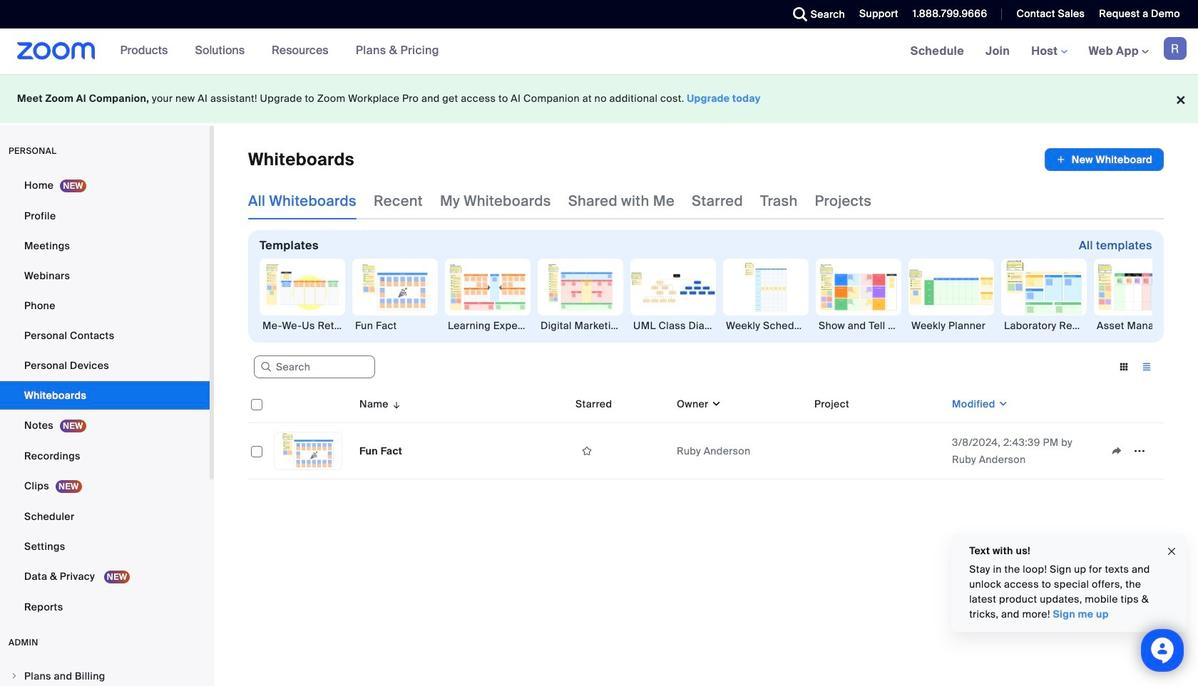 Task type: locate. For each thing, give the bounding box(es) containing it.
1 vertical spatial fun fact element
[[359, 445, 402, 458]]

zoom logo image
[[17, 42, 95, 60]]

uml class diagram element
[[631, 319, 716, 333]]

asset management element
[[1094, 319, 1180, 333]]

grid mode, not selected image
[[1113, 361, 1136, 374]]

footer
[[0, 74, 1198, 123]]

cell
[[809, 424, 946, 480]]

application
[[1045, 148, 1164, 171], [248, 386, 1164, 480]]

tabs of all whiteboard page tab list
[[248, 183, 872, 220]]

menu item
[[0, 663, 210, 687]]

1 vertical spatial application
[[248, 386, 1164, 480]]

list mode, selected image
[[1136, 361, 1158, 374]]

click to star the whiteboard fun fact image
[[576, 445, 598, 458]]

add image
[[1056, 153, 1066, 167]]

0 vertical spatial application
[[1045, 148, 1164, 171]]

close image
[[1166, 544, 1178, 560]]

Search text field
[[254, 356, 375, 379]]

laboratory report element
[[1001, 319, 1087, 333]]

right image
[[10, 673, 19, 681]]

profile picture image
[[1164, 37, 1187, 60]]

fun fact element
[[352, 319, 438, 333], [359, 445, 402, 458]]

banner
[[0, 29, 1198, 75]]



Task type: describe. For each thing, give the bounding box(es) containing it.
down image
[[709, 397, 722, 412]]

learning experience canvas element
[[445, 319, 531, 333]]

digital marketing canvas element
[[538, 319, 623, 333]]

thumbnail of fun fact image
[[275, 433, 342, 470]]

arrow down image
[[389, 396, 402, 413]]

0 vertical spatial fun fact element
[[352, 319, 438, 333]]

me-we-us retrospective element
[[260, 319, 345, 333]]

product information navigation
[[110, 29, 450, 74]]

meetings navigation
[[900, 29, 1198, 75]]

show and tell with a twist element
[[816, 319, 902, 333]]

weekly schedule element
[[723, 319, 809, 333]]

fun fact element inside 'application'
[[359, 445, 402, 458]]

weekly planner element
[[909, 319, 994, 333]]

personal menu menu
[[0, 171, 210, 623]]



Task type: vqa. For each thing, say whether or not it's contained in the screenshot.
Show Host Key ICON
no



